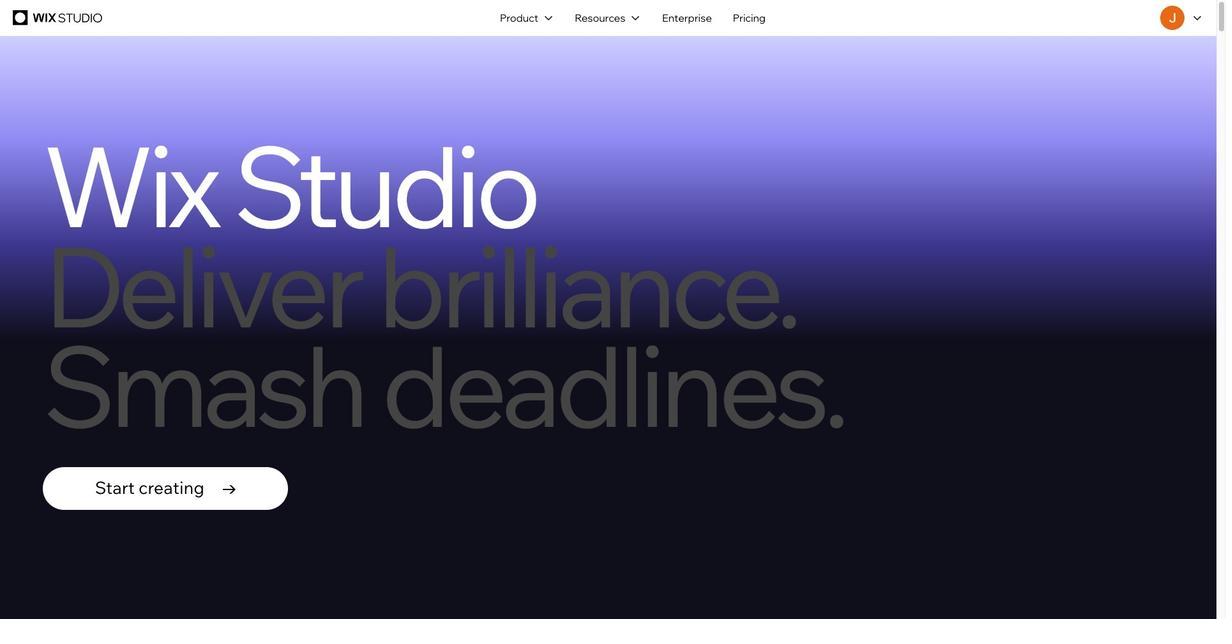 Task type: locate. For each thing, give the bounding box(es) containing it.
pricing link
[[723, 0, 777, 36]]

deadlines.
[[382, 316, 844, 455]]

wix logo, homepage image
[[13, 10, 105, 26]]

wix studio
[[43, 116, 536, 256]]

profile image image
[[1161, 6, 1185, 30]]

deliver
[[43, 216, 359, 356]]

studio
[[234, 116, 536, 256]]

wix
[[43, 116, 215, 256]]

product button
[[490, 0, 565, 36]]

start
[[95, 478, 135, 499]]

start creating link
[[43, 468, 288, 510]]

product
[[500, 12, 539, 24]]

pricing
[[733, 12, 766, 24]]

enterprise link
[[652, 0, 723, 36]]

smash
[[43, 316, 363, 455]]



Task type: describe. For each thing, give the bounding box(es) containing it.
start creating
[[95, 478, 205, 499]]

resources
[[575, 12, 626, 24]]

deliver brilliance.
[[43, 216, 797, 356]]

smash deadlines.
[[43, 316, 844, 455]]

resources button
[[565, 0, 652, 36]]

creating
[[139, 478, 205, 499]]

enterprise
[[663, 12, 712, 24]]

brilliance.
[[377, 216, 797, 356]]



Task type: vqa. For each thing, say whether or not it's contained in the screenshot.
"Pricing"
yes



